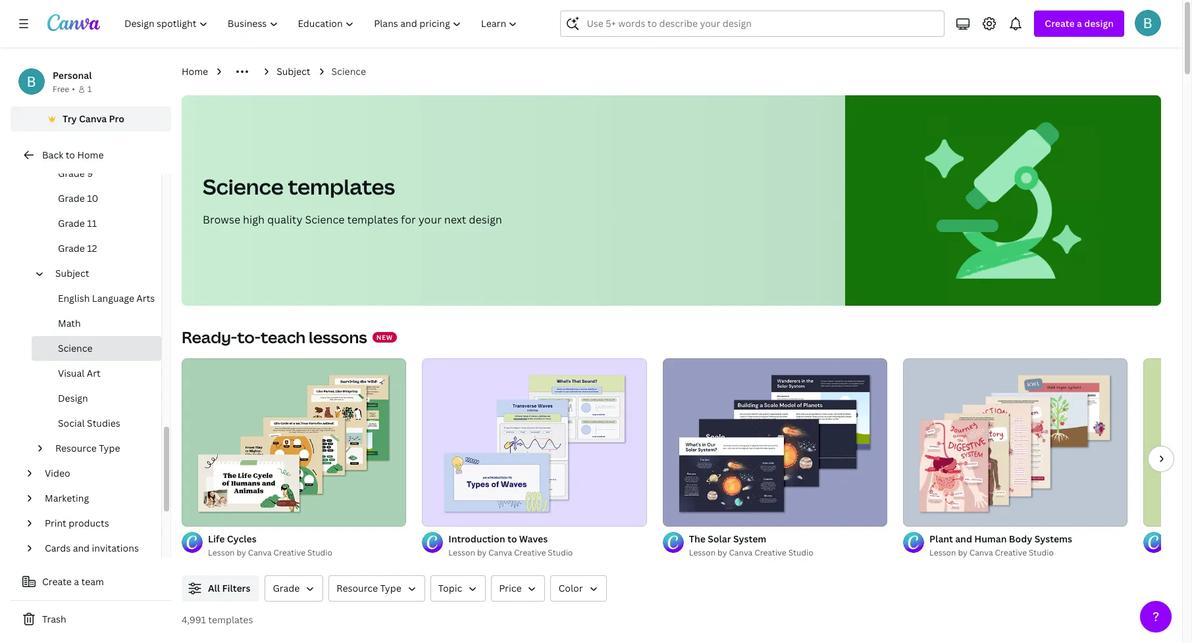 Task type: vqa. For each thing, say whether or not it's contained in the screenshot.
Creative inside INTRODUCTION TO WAVES LESSON BY CANVA CREATIVE STUDIO
yes



Task type: locate. For each thing, give the bounding box(es) containing it.
create
[[1045, 17, 1075, 30], [42, 576, 72, 589]]

grade inside "link"
[[58, 192, 85, 205]]

1 vertical spatial a
[[74, 576, 79, 589]]

all
[[208, 583, 220, 595]]

try canva pro button
[[11, 107, 171, 132]]

creative inside introduction to waves lesson by canva creative studio
[[514, 548, 546, 559]]

grade button
[[265, 576, 323, 602]]

templates up browse high quality science templates for your next design
[[288, 172, 395, 201]]

back to home link
[[11, 142, 171, 169]]

to for introduction
[[507, 533, 517, 546]]

1 lesson from the left
[[208, 548, 235, 559]]

0 vertical spatial type
[[99, 442, 120, 455]]

create a design
[[1045, 17, 1114, 30]]

creative inside the solar system lesson by canva creative studio
[[755, 548, 786, 559]]

templates left for
[[347, 213, 398, 227]]

plant
[[929, 533, 953, 546]]

marketing link
[[39, 486, 153, 511]]

•
[[72, 84, 75, 95]]

1 vertical spatial templates
[[347, 213, 398, 227]]

0 vertical spatial templates
[[288, 172, 395, 201]]

0 horizontal spatial create
[[42, 576, 72, 589]]

home
[[182, 65, 208, 78], [77, 149, 104, 161]]

print products link
[[39, 511, 153, 537]]

social
[[58, 417, 85, 430]]

topic
[[438, 583, 462, 595]]

creative down waves
[[514, 548, 546, 559]]

studio inside the solar system lesson by canva creative studio
[[788, 548, 813, 559]]

4 studio from the left
[[1029, 548, 1054, 559]]

and right cards
[[73, 542, 90, 555]]

lesson by canva creative studio link down waves
[[449, 547, 647, 560]]

resource down social
[[55, 442, 97, 455]]

canva down introduction
[[489, 548, 512, 559]]

1 horizontal spatial resource type
[[337, 583, 401, 595]]

subject down the top level navigation element
[[277, 65, 310, 78]]

0 horizontal spatial subject
[[55, 267, 89, 280]]

creative down the solar system link
[[755, 548, 786, 559]]

1 horizontal spatial create
[[1045, 17, 1075, 30]]

browse high quality science templates for your next design
[[203, 213, 502, 227]]

resource type
[[55, 442, 120, 455], [337, 583, 401, 595]]

1 vertical spatial to
[[507, 533, 517, 546]]

1 horizontal spatial design
[[1084, 17, 1114, 30]]

0 vertical spatial design
[[1084, 17, 1114, 30]]

lesson by canva creative studio link for the solar system
[[689, 547, 887, 560]]

3 studio from the left
[[788, 548, 813, 559]]

and inside plant and human body systems lesson by canva creative studio
[[955, 533, 972, 546]]

grade left 12
[[58, 242, 85, 255]]

type for left resource type "button"
[[99, 442, 120, 455]]

plant and human body systems image
[[903, 359, 1128, 527]]

create inside button
[[42, 576, 72, 589]]

and
[[955, 533, 972, 546], [73, 542, 90, 555]]

grade left 11
[[58, 217, 85, 230]]

marketing
[[45, 492, 89, 505]]

lesson by canva creative studio link up grade "button"
[[208, 547, 406, 560]]

science
[[331, 65, 366, 78], [203, 172, 284, 201], [305, 213, 345, 227], [58, 342, 93, 355]]

to right back
[[66, 149, 75, 161]]

grade down back to home
[[58, 167, 85, 180]]

studio down life cycles link
[[307, 548, 332, 559]]

1 vertical spatial create
[[42, 576, 72, 589]]

systems
[[1035, 533, 1072, 546]]

0 horizontal spatial to
[[66, 149, 75, 161]]

0 vertical spatial resource type button
[[50, 436, 153, 461]]

lesson by canva creative studio link
[[208, 547, 406, 560], [449, 547, 647, 560], [689, 547, 887, 560], [929, 547, 1128, 560]]

new
[[376, 333, 393, 342]]

1 by from the left
[[237, 548, 246, 559]]

2 studio from the left
[[548, 548, 573, 559]]

grade 12 link
[[32, 236, 161, 261]]

math link
[[32, 311, 161, 336]]

lesson by canva creative studio link down system at bottom right
[[689, 547, 887, 560]]

3 creative from the left
[[755, 548, 786, 559]]

top level navigation element
[[116, 11, 529, 37]]

studio down systems
[[1029, 548, 1054, 559]]

canva inside life cycles lesson by canva creative studio
[[248, 548, 272, 559]]

canva
[[79, 113, 107, 125], [248, 548, 272, 559], [489, 548, 512, 559], [729, 548, 753, 559], [969, 548, 993, 559]]

0 vertical spatial a
[[1077, 17, 1082, 30]]

grade left 10 at the top of page
[[58, 192, 85, 205]]

to left waves
[[507, 533, 517, 546]]

0 horizontal spatial resource type
[[55, 442, 120, 455]]

1 vertical spatial resource type button
[[329, 576, 425, 602]]

the solar system link
[[689, 533, 887, 547]]

0 horizontal spatial and
[[73, 542, 90, 555]]

type left topic
[[380, 583, 401, 595]]

plant and human body systems link
[[929, 533, 1128, 547]]

to inside introduction to waves lesson by canva creative studio
[[507, 533, 517, 546]]

0 vertical spatial home
[[182, 65, 208, 78]]

by inside introduction to waves lesson by canva creative studio
[[477, 548, 487, 559]]

canva right the try at the left
[[79, 113, 107, 125]]

introduction to waves link
[[449, 533, 647, 547]]

1 vertical spatial design
[[469, 213, 502, 227]]

0 vertical spatial create
[[1045, 17, 1075, 30]]

trash
[[42, 614, 66, 626]]

2 vertical spatial templates
[[208, 614, 253, 627]]

grade 9
[[58, 167, 93, 180]]

canva down system at bottom right
[[729, 548, 753, 559]]

3 lesson by canva creative studio link from the left
[[689, 547, 887, 560]]

2 creative from the left
[[514, 548, 546, 559]]

teach
[[261, 327, 306, 348]]

1 vertical spatial subject
[[55, 267, 89, 280]]

resource
[[55, 442, 97, 455], [337, 583, 378, 595]]

studio down the solar system link
[[788, 548, 813, 559]]

design left brad klo icon
[[1084, 17, 1114, 30]]

creative inside life cycles lesson by canva creative studio
[[274, 548, 305, 559]]

resource type for resource type "button" to the right
[[337, 583, 401, 595]]

1 lesson by canva creative studio link from the left
[[208, 547, 406, 560]]

your
[[418, 213, 442, 227]]

None search field
[[560, 11, 945, 37]]

type
[[99, 442, 120, 455], [380, 583, 401, 595]]

canva down cycles
[[248, 548, 272, 559]]

0 horizontal spatial a
[[74, 576, 79, 589]]

3 lesson from the left
[[689, 548, 716, 559]]

a inside create a design dropdown button
[[1077, 17, 1082, 30]]

creative down life cycles link
[[274, 548, 305, 559]]

lesson down the
[[689, 548, 716, 559]]

0 horizontal spatial type
[[99, 442, 120, 455]]

1 horizontal spatial and
[[955, 533, 972, 546]]

studio
[[307, 548, 332, 559], [548, 548, 573, 559], [788, 548, 813, 559], [1029, 548, 1054, 559]]

and right plant
[[955, 533, 972, 546]]

resource type button
[[50, 436, 153, 461], [329, 576, 425, 602]]

lesson inside introduction to waves lesson by canva creative studio
[[449, 548, 475, 559]]

2 by from the left
[[477, 548, 487, 559]]

create for create a design
[[1045, 17, 1075, 30]]

type down 'studies'
[[99, 442, 120, 455]]

life cycles image
[[182, 359, 406, 527]]

the
[[689, 533, 706, 546]]

lesson inside plant and human body systems lesson by canva creative studio
[[929, 548, 956, 559]]

create inside dropdown button
[[1045, 17, 1075, 30]]

studio down introduction to waves link
[[548, 548, 573, 559]]

lesson by canva creative studio link down body on the right
[[929, 547, 1128, 560]]

0 vertical spatial resource type
[[55, 442, 120, 455]]

1 horizontal spatial home
[[182, 65, 208, 78]]

canva down the human
[[969, 548, 993, 559]]

0 vertical spatial resource
[[55, 442, 97, 455]]

subject button
[[50, 261, 153, 286]]

resource type for left resource type "button"
[[55, 442, 120, 455]]

price button
[[491, 576, 545, 602]]

1 horizontal spatial resource
[[337, 583, 378, 595]]

art
[[87, 367, 101, 380]]

subject
[[277, 65, 310, 78], [55, 267, 89, 280]]

2 lesson from the left
[[449, 548, 475, 559]]

1 vertical spatial resource type
[[337, 583, 401, 595]]

lesson down the life
[[208, 548, 235, 559]]

social studies link
[[32, 411, 161, 436]]

grade
[[58, 167, 85, 180], [58, 192, 85, 205], [58, 217, 85, 230], [58, 242, 85, 255], [273, 583, 300, 595]]

1 horizontal spatial a
[[1077, 17, 1082, 30]]

1 studio from the left
[[307, 548, 332, 559]]

4 lesson by canva creative studio link from the left
[[929, 547, 1128, 560]]

design right next
[[469, 213, 502, 227]]

1 vertical spatial resource
[[337, 583, 378, 595]]

by inside life cycles lesson by canva creative studio
[[237, 548, 246, 559]]

resource for left resource type "button"
[[55, 442, 97, 455]]

social studies
[[58, 417, 120, 430]]

body
[[1009, 533, 1032, 546]]

design inside dropdown button
[[1084, 17, 1114, 30]]

canva inside introduction to waves lesson by canva creative studio
[[489, 548, 512, 559]]

0 horizontal spatial home
[[77, 149, 104, 161]]

4 creative from the left
[[995, 548, 1027, 559]]

visual art
[[58, 367, 101, 380]]

english language arts link
[[32, 286, 161, 311]]

1 horizontal spatial subject
[[277, 65, 310, 78]]

grade 10 link
[[32, 186, 161, 211]]

visual art link
[[32, 361, 161, 386]]

4 lesson from the left
[[929, 548, 956, 559]]

topic button
[[430, 576, 486, 602]]

the solar system image
[[663, 359, 887, 527]]

cards and invitations link
[[39, 537, 153, 562]]

3 by from the left
[[718, 548, 727, 559]]

science down the top level navigation element
[[331, 65, 366, 78]]

0 vertical spatial subject
[[277, 65, 310, 78]]

0 horizontal spatial design
[[469, 213, 502, 227]]

ready-
[[182, 327, 237, 348]]

creative
[[274, 548, 305, 559], [514, 548, 546, 559], [755, 548, 786, 559], [995, 548, 1027, 559]]

canva inside button
[[79, 113, 107, 125]]

grade down life cycles lesson by canva creative studio
[[273, 583, 300, 595]]

brad klo image
[[1135, 10, 1161, 36]]

subject up the english
[[55, 267, 89, 280]]

4 by from the left
[[958, 548, 968, 559]]

templates
[[288, 172, 395, 201], [347, 213, 398, 227], [208, 614, 253, 627]]

lesson by canva creative studio link for life cycles
[[208, 547, 406, 560]]

templates down all filters
[[208, 614, 253, 627]]

free •
[[53, 84, 75, 95]]

a inside 'create a team' button
[[74, 576, 79, 589]]

quality
[[267, 213, 302, 227]]

1 creative from the left
[[274, 548, 305, 559]]

Search search field
[[587, 11, 936, 36]]

1 horizontal spatial type
[[380, 583, 401, 595]]

pro
[[109, 113, 124, 125]]

creative down body on the right
[[995, 548, 1027, 559]]

lesson down plant
[[929, 548, 956, 559]]

home link
[[182, 65, 208, 79]]

lesson
[[208, 548, 235, 559], [449, 548, 475, 559], [689, 548, 716, 559], [929, 548, 956, 559]]

0 horizontal spatial resource
[[55, 442, 97, 455]]

0 vertical spatial to
[[66, 149, 75, 161]]

resource right grade "button"
[[337, 583, 378, 595]]

lesson down introduction
[[449, 548, 475, 559]]

grade for grade 12
[[58, 242, 85, 255]]

1 horizontal spatial to
[[507, 533, 517, 546]]

2 lesson by canva creative studio link from the left
[[449, 547, 647, 560]]

studio inside plant and human body systems lesson by canva creative studio
[[1029, 548, 1054, 559]]

grade for grade 9
[[58, 167, 85, 180]]

science up high at top
[[203, 172, 284, 201]]

1 vertical spatial type
[[380, 583, 401, 595]]



Task type: describe. For each thing, give the bounding box(es) containing it.
try
[[63, 113, 77, 125]]

personal
[[53, 69, 92, 82]]

creative inside plant and human body systems lesson by canva creative studio
[[995, 548, 1027, 559]]

studio inside life cycles lesson by canva creative studio
[[307, 548, 332, 559]]

templates for science templates
[[288, 172, 395, 201]]

print
[[45, 517, 66, 530]]

invitations
[[92, 542, 139, 555]]

life cycles link
[[208, 533, 406, 547]]

1 vertical spatial home
[[77, 149, 104, 161]]

grade inside "button"
[[273, 583, 300, 595]]

design link
[[32, 386, 161, 411]]

math
[[58, 317, 81, 330]]

create a team
[[42, 576, 104, 589]]

by inside plant and human body systems lesson by canva creative studio
[[958, 548, 968, 559]]

solar
[[708, 533, 731, 546]]

color button
[[551, 576, 607, 602]]

to-
[[237, 327, 261, 348]]

life cycles lesson by canva creative studio
[[208, 533, 332, 559]]

products
[[69, 517, 109, 530]]

the solar system lesson by canva creative studio
[[689, 533, 813, 559]]

lesson by canva creative studio link for introduction to waves
[[449, 547, 647, 560]]

studio inside introduction to waves lesson by canva creative studio
[[548, 548, 573, 559]]

grade for grade 11
[[58, 217, 85, 230]]

canva inside the solar system lesson by canva creative studio
[[729, 548, 753, 559]]

print products
[[45, 517, 109, 530]]

team
[[81, 576, 104, 589]]

human
[[974, 533, 1007, 546]]

design
[[58, 392, 88, 405]]

0 horizontal spatial resource type button
[[50, 436, 153, 461]]

1
[[87, 84, 92, 95]]

all filters
[[208, 583, 250, 595]]

introduction to waves image
[[422, 359, 647, 527]]

grade 11
[[58, 217, 97, 230]]

try canva pro
[[63, 113, 124, 125]]

lesson inside the solar system lesson by canva creative studio
[[689, 548, 716, 559]]

science right quality
[[305, 213, 345, 227]]

plant and human body systems lesson by canva creative studio
[[929, 533, 1072, 559]]

type for resource type "button" to the right
[[380, 583, 401, 595]]

create for create a team
[[42, 576, 72, 589]]

grade 10
[[58, 192, 98, 205]]

weather image
[[1144, 359, 1192, 527]]

high
[[243, 213, 265, 227]]

all filters button
[[182, 576, 260, 602]]

filters
[[222, 583, 250, 595]]

waves
[[519, 533, 548, 546]]

science templates
[[203, 172, 395, 201]]

by inside the solar system lesson by canva creative studio
[[718, 548, 727, 559]]

create a design button
[[1034, 11, 1124, 37]]

back to home
[[42, 149, 104, 161]]

4,991
[[182, 614, 206, 627]]

language
[[92, 292, 134, 305]]

lesson inside life cycles lesson by canva creative studio
[[208, 548, 235, 559]]

ready-to-teach lessons
[[182, 327, 367, 348]]

and for cards
[[73, 542, 90, 555]]

1 horizontal spatial resource type button
[[329, 576, 425, 602]]

grade for grade 10
[[58, 192, 85, 205]]

free
[[53, 84, 69, 95]]

english language arts
[[58, 292, 155, 305]]

system
[[733, 533, 766, 546]]

introduction to waves lesson by canva creative studio
[[449, 533, 573, 559]]

cards
[[45, 542, 71, 555]]

cards and invitations
[[45, 542, 139, 555]]

to for back
[[66, 149, 75, 161]]

a for team
[[74, 576, 79, 589]]

trash link
[[11, 607, 171, 633]]

create a team button
[[11, 569, 171, 596]]

video link
[[39, 461, 153, 486]]

subject inside the "subject" button
[[55, 267, 89, 280]]

9
[[87, 167, 93, 180]]

cycles
[[227, 533, 256, 546]]

lesson by canva creative studio link for plant and human body systems
[[929, 547, 1128, 560]]

a for design
[[1077, 17, 1082, 30]]

studies
[[87, 417, 120, 430]]

visual
[[58, 367, 84, 380]]

10
[[87, 192, 98, 205]]

video
[[45, 467, 70, 480]]

4,991 templates
[[182, 614, 253, 627]]

canva inside plant and human body systems lesson by canva creative studio
[[969, 548, 993, 559]]

arts
[[136, 292, 155, 305]]

and for plant
[[955, 533, 972, 546]]

price
[[499, 583, 522, 595]]

introduction
[[449, 533, 505, 546]]

grade 12
[[58, 242, 97, 255]]

science up visual art in the bottom of the page
[[58, 342, 93, 355]]

next
[[444, 213, 466, 227]]

grade 11 link
[[32, 211, 161, 236]]

color
[[559, 583, 583, 595]]

11
[[87, 217, 97, 230]]

lessons
[[309, 327, 367, 348]]

english
[[58, 292, 90, 305]]

for
[[401, 213, 416, 227]]

templates for 4,991 templates
[[208, 614, 253, 627]]

resource for resource type "button" to the right
[[337, 583, 378, 595]]

12
[[87, 242, 97, 255]]

browse
[[203, 213, 240, 227]]

life
[[208, 533, 225, 546]]



